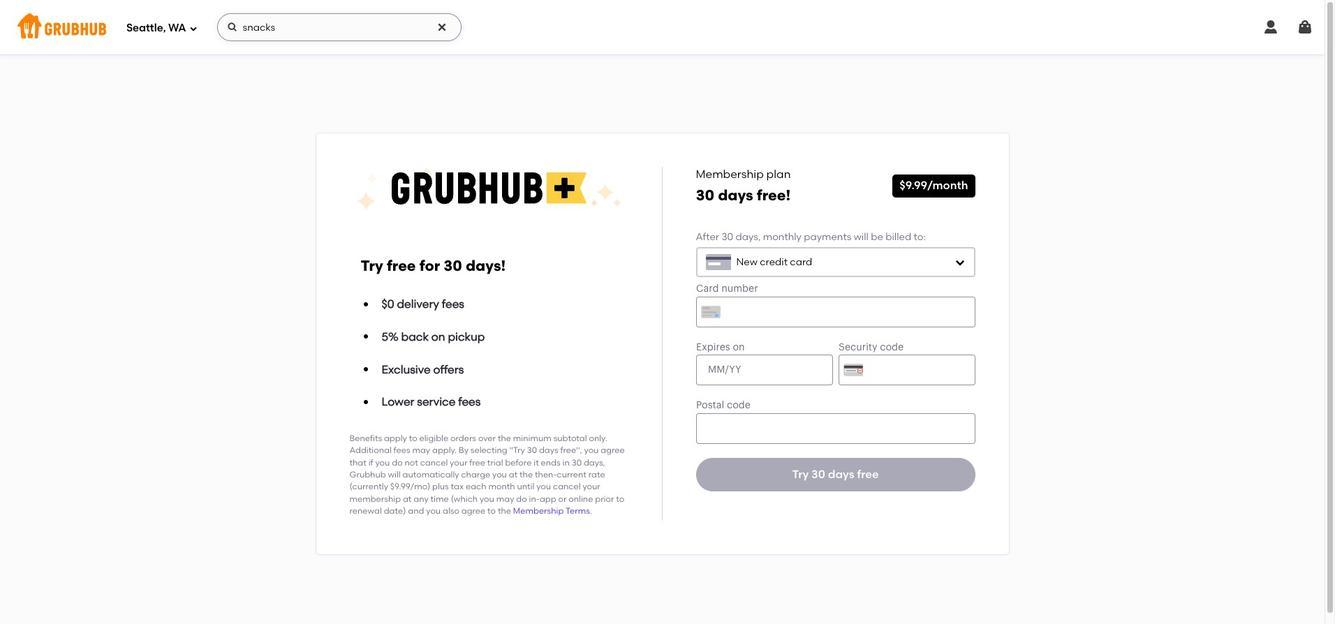 Task type: describe. For each thing, give the bounding box(es) containing it.
tax
[[451, 482, 464, 492]]

days inside button
[[828, 468, 855, 481]]

membership logo image
[[356, 167, 622, 212]]

you down each
[[480, 494, 494, 504]]

after
[[696, 231, 720, 243]]

delivery
[[397, 298, 439, 311]]

try 30 days free button
[[696, 458, 976, 492]]

0 vertical spatial agree
[[601, 446, 625, 456]]

1 horizontal spatial will
[[854, 231, 869, 243]]

to:
[[914, 231, 926, 243]]

also
[[443, 507, 460, 516]]

on
[[432, 330, 445, 344]]

that
[[350, 458, 367, 468]]

prior
[[595, 494, 614, 504]]

1 vertical spatial your
[[583, 482, 601, 492]]

be
[[871, 231, 884, 243]]

then-
[[535, 470, 557, 480]]

days, inside benefits apply to eligible orders over the minimum subtotal only. additional fees may apply. by selecting "try 30 days free", you agree that if you do not cancel your free trial before it ends in 30 days, grubhub will automatically charge you at the then-current rate (currently $9.99/mo) plus tax each month until you cancel your membership at any time (which you may do in-app or online prior to renewal date) and you also agree to the
[[584, 458, 605, 468]]

1 vertical spatial the
[[520, 470, 533, 480]]

renewal
[[350, 507, 382, 516]]

you down only.
[[584, 446, 599, 456]]

0 vertical spatial the
[[498, 434, 511, 443]]

you down then-
[[537, 482, 551, 492]]

$0 delivery fees
[[382, 298, 464, 311]]

benefits
[[350, 434, 382, 443]]

0 horizontal spatial svg image
[[227, 22, 238, 33]]

try for try free for 30 days!
[[361, 257, 383, 275]]

(which
[[451, 494, 478, 504]]

0 horizontal spatial do
[[392, 458, 403, 468]]

1 horizontal spatial do
[[516, 494, 527, 504]]

not
[[405, 458, 418, 468]]

date)
[[384, 507, 406, 516]]

30 inside 'membership plan 30 days free!'
[[696, 187, 715, 204]]

back
[[401, 330, 429, 344]]

month
[[489, 482, 515, 492]]

membership
[[350, 494, 401, 504]]

wa
[[168, 21, 186, 34]]

fees inside benefits apply to eligible orders over the minimum subtotal only. additional fees may apply. by selecting "try 30 days free", you agree that if you do not cancel your free trial before it ends in 30 days, grubhub will automatically charge you at the then-current rate (currently $9.99/mo) plus tax each month until you cancel your membership at any time (which you may do in-app or online prior to renewal date) and you also agree to the
[[394, 446, 410, 456]]

exclusive offers
[[382, 363, 464, 376]]

ends
[[541, 458, 561, 468]]

by
[[459, 446, 469, 456]]

1 horizontal spatial at
[[509, 470, 518, 480]]

0 vertical spatial your
[[450, 458, 468, 468]]

(currently
[[350, 482, 388, 492]]

try 30 days free
[[793, 468, 879, 481]]

$9.99/month
[[900, 179, 969, 192]]

billed
[[886, 231, 912, 243]]

5%
[[382, 330, 399, 344]]

minimum
[[513, 434, 552, 443]]

"try
[[510, 446, 525, 456]]

lower
[[382, 396, 415, 409]]

it
[[534, 458, 539, 468]]

1 vertical spatial at
[[403, 494, 412, 504]]

in
[[563, 458, 570, 468]]

try free for 30 days!
[[361, 257, 506, 275]]

1 horizontal spatial svg image
[[1263, 19, 1280, 36]]

rate
[[589, 470, 605, 480]]

terms
[[566, 507, 590, 516]]

lower service fees
[[382, 396, 481, 409]]

free",
[[561, 446, 582, 456]]

new
[[737, 256, 758, 268]]

will inside benefits apply to eligible orders over the minimum subtotal only. additional fees may apply. by selecting "try 30 days free", you agree that if you do not cancel your free trial before it ends in 30 days, grubhub will automatically charge you at the then-current rate (currently $9.99/mo) plus tax each month until you cancel your membership at any time (which you may do in-app or online prior to renewal date) and you also agree to the
[[388, 470, 401, 480]]

free!
[[757, 187, 791, 204]]

orders
[[451, 434, 476, 443]]

in-
[[529, 494, 540, 504]]

selecting
[[471, 446, 508, 456]]

0 vertical spatial to
[[409, 434, 417, 443]]

service
[[417, 396, 456, 409]]

app
[[540, 494, 557, 504]]

you down time
[[426, 507, 441, 516]]

offers
[[433, 363, 464, 376]]

before
[[505, 458, 532, 468]]

0 vertical spatial days,
[[736, 231, 761, 243]]

0 horizontal spatial cancel
[[420, 458, 448, 468]]



Task type: locate. For each thing, give the bounding box(es) containing it.
your down "by"
[[450, 458, 468, 468]]

membership plan 30 days free!
[[696, 168, 791, 204]]

monthly
[[763, 231, 802, 243]]

exclusive
[[382, 363, 431, 376]]

days,
[[736, 231, 761, 243], [584, 458, 605, 468]]

2 vertical spatial days
[[828, 468, 855, 481]]

0 vertical spatial fees
[[442, 298, 464, 311]]

membership inside 'membership plan 30 days free!'
[[696, 168, 764, 181]]

membership for .
[[513, 507, 564, 516]]

0 vertical spatial free
[[387, 257, 416, 275]]

membership up the free!
[[696, 168, 764, 181]]

agree down (which
[[462, 507, 486, 516]]

0 vertical spatial will
[[854, 231, 869, 243]]

2 vertical spatial free
[[857, 468, 879, 481]]

each
[[466, 482, 487, 492]]

eligible
[[419, 434, 449, 443]]

days inside 'membership plan 30 days free!'
[[718, 187, 754, 204]]

to
[[409, 434, 417, 443], [616, 494, 625, 504], [488, 507, 496, 516]]

plus
[[432, 482, 449, 492]]

charge
[[461, 470, 491, 480]]

you
[[584, 446, 599, 456], [375, 458, 390, 468], [493, 470, 507, 480], [537, 482, 551, 492], [480, 494, 494, 504], [426, 507, 441, 516]]

days, up rate
[[584, 458, 605, 468]]

at
[[509, 470, 518, 480], [403, 494, 412, 504]]

0 horizontal spatial to
[[409, 434, 417, 443]]

1 vertical spatial may
[[496, 494, 514, 504]]

subtotal
[[554, 434, 587, 443]]

credit
[[760, 256, 788, 268]]

days
[[718, 187, 754, 204], [539, 446, 559, 456], [828, 468, 855, 481]]

1 horizontal spatial try
[[793, 468, 809, 481]]

membership terms link
[[513, 507, 590, 516]]

at down the $9.99/mo)
[[403, 494, 412, 504]]

0 horizontal spatial try
[[361, 257, 383, 275]]

the up "until"
[[520, 470, 533, 480]]

membership terms .
[[513, 507, 592, 516]]

plan
[[767, 168, 791, 181]]

benefits apply to eligible orders over the minimum subtotal only. additional fees may apply. by selecting "try 30 days free", you agree that if you do not cancel your free trial before it ends in 30 days, grubhub will automatically charge you at the then-current rate (currently $9.99/mo) plus tax each month until you cancel your membership at any time (which you may do in-app or online prior to renewal date) and you also agree to the
[[350, 434, 625, 516]]

2 horizontal spatial to
[[616, 494, 625, 504]]

you right if
[[375, 458, 390, 468]]

0 horizontal spatial agree
[[462, 507, 486, 516]]

fees
[[442, 298, 464, 311], [458, 396, 481, 409], [394, 446, 410, 456]]

automatically
[[403, 470, 459, 480]]

cancel up the automatically
[[420, 458, 448, 468]]

fees right delivery
[[442, 298, 464, 311]]

1 vertical spatial agree
[[462, 507, 486, 516]]

until
[[517, 482, 535, 492]]

free inside benefits apply to eligible orders over the minimum subtotal only. additional fees may apply. by selecting "try 30 days free", you agree that if you do not cancel your free trial before it ends in 30 days, grubhub will automatically charge you at the then-current rate (currently $9.99/mo) plus tax each month until you cancel your membership at any time (which you may do in-app or online prior to renewal date) and you also agree to the
[[470, 458, 486, 468]]

the
[[498, 434, 511, 443], [520, 470, 533, 480], [498, 507, 511, 516]]

cancel
[[420, 458, 448, 468], [553, 482, 581, 492]]

1 horizontal spatial agree
[[601, 446, 625, 456]]

fees for lower service fees
[[458, 396, 481, 409]]

fees down apply
[[394, 446, 410, 456]]

your down rate
[[583, 482, 601, 492]]

seattle,
[[126, 21, 166, 34]]

1 vertical spatial to
[[616, 494, 625, 504]]

0 vertical spatial may
[[412, 446, 430, 456]]

1 vertical spatial free
[[470, 458, 486, 468]]

the down month
[[498, 507, 511, 516]]

you up month
[[493, 470, 507, 480]]

may up 'not'
[[412, 446, 430, 456]]

to right prior
[[616, 494, 625, 504]]

1 vertical spatial cancel
[[553, 482, 581, 492]]

do left in- at left
[[516, 494, 527, 504]]

0 horizontal spatial days
[[539, 446, 559, 456]]

0 horizontal spatial svg image
[[189, 24, 197, 32]]

and
[[408, 507, 424, 516]]

after 30 days, monthly payments will be billed to:
[[696, 231, 926, 243]]

0 vertical spatial days
[[718, 187, 754, 204]]

1 horizontal spatial svg image
[[436, 22, 447, 33]]

2 vertical spatial the
[[498, 507, 511, 516]]

payments
[[804, 231, 852, 243]]

2 horizontal spatial svg image
[[955, 257, 966, 268]]

only.
[[589, 434, 608, 443]]

0 horizontal spatial days,
[[584, 458, 605, 468]]

0 vertical spatial do
[[392, 458, 403, 468]]

1 vertical spatial do
[[516, 494, 527, 504]]

0 horizontal spatial your
[[450, 458, 468, 468]]

will left be
[[854, 231, 869, 243]]

at down before
[[509, 470, 518, 480]]

grubhub
[[350, 470, 386, 480]]

0 vertical spatial try
[[361, 257, 383, 275]]

1 horizontal spatial may
[[496, 494, 514, 504]]

1 horizontal spatial days
[[718, 187, 754, 204]]

0 horizontal spatial free
[[387, 257, 416, 275]]

apply.
[[432, 446, 457, 456]]

free
[[387, 257, 416, 275], [470, 458, 486, 468], [857, 468, 879, 481]]

0 vertical spatial cancel
[[420, 458, 448, 468]]

will up the $9.99/mo)
[[388, 470, 401, 480]]

try for try 30 days free
[[793, 468, 809, 481]]

1 vertical spatial try
[[793, 468, 809, 481]]

apply
[[384, 434, 407, 443]]

for
[[420, 257, 440, 275]]

Search for food, convenience, alcohol... search field
[[217, 13, 461, 41]]

30
[[696, 187, 715, 204], [722, 231, 734, 243], [444, 257, 462, 275], [527, 446, 537, 456], [572, 458, 582, 468], [812, 468, 826, 481]]

agree down only.
[[601, 446, 625, 456]]

1 horizontal spatial to
[[488, 507, 496, 516]]

main navigation navigation
[[0, 0, 1325, 54]]

trial
[[488, 458, 503, 468]]

fees right service
[[458, 396, 481, 409]]

2 horizontal spatial svg image
[[1297, 19, 1314, 36]]

new credit card
[[737, 256, 813, 268]]

1 horizontal spatial free
[[470, 458, 486, 468]]

try
[[361, 257, 383, 275], [793, 468, 809, 481]]

0 vertical spatial membership
[[696, 168, 764, 181]]

will
[[854, 231, 869, 243], [388, 470, 401, 480]]

0 horizontal spatial membership
[[513, 507, 564, 516]]

2 horizontal spatial days
[[828, 468, 855, 481]]

fees for $0 delivery fees
[[442, 298, 464, 311]]

1 horizontal spatial days,
[[736, 231, 761, 243]]

to down month
[[488, 507, 496, 516]]

.
[[590, 507, 592, 516]]

1 vertical spatial days
[[539, 446, 559, 456]]

svg image
[[227, 22, 238, 33], [436, 22, 447, 33], [955, 257, 966, 268]]

$9.99/mo)
[[390, 482, 430, 492]]

agree
[[601, 446, 625, 456], [462, 507, 486, 516]]

0 horizontal spatial will
[[388, 470, 401, 480]]

membership for 30
[[696, 168, 764, 181]]

1 vertical spatial days,
[[584, 458, 605, 468]]

5% back on pickup
[[382, 330, 485, 344]]

1 vertical spatial will
[[388, 470, 401, 480]]

time
[[431, 494, 449, 504]]

the right over
[[498, 434, 511, 443]]

membership
[[696, 168, 764, 181], [513, 507, 564, 516]]

may
[[412, 446, 430, 456], [496, 494, 514, 504]]

or
[[559, 494, 567, 504]]

1 vertical spatial fees
[[458, 396, 481, 409]]

online
[[569, 494, 593, 504]]

may down month
[[496, 494, 514, 504]]

days inside benefits apply to eligible orders over the minimum subtotal only. additional fees may apply. by selecting "try 30 days free", you agree that if you do not cancel your free trial before it ends in 30 days, grubhub will automatically charge you at the then-current rate (currently $9.99/mo) plus tax each month until you cancel your membership at any time (which you may do in-app or online prior to renewal date) and you also agree to the
[[539, 446, 559, 456]]

0 horizontal spatial at
[[403, 494, 412, 504]]

1 horizontal spatial your
[[583, 482, 601, 492]]

if
[[369, 458, 373, 468]]

any
[[414, 494, 429, 504]]

additional
[[350, 446, 392, 456]]

cancel up or
[[553, 482, 581, 492]]

free inside try 30 days free button
[[857, 468, 879, 481]]

days!
[[466, 257, 506, 275]]

pickup
[[448, 330, 485, 344]]

try inside button
[[793, 468, 809, 481]]

your
[[450, 458, 468, 468], [583, 482, 601, 492]]

0 horizontal spatial may
[[412, 446, 430, 456]]

current
[[557, 470, 587, 480]]

over
[[478, 434, 496, 443]]

2 vertical spatial to
[[488, 507, 496, 516]]

do left 'not'
[[392, 458, 403, 468]]

1 horizontal spatial cancel
[[553, 482, 581, 492]]

membership down in- at left
[[513, 507, 564, 516]]

2 horizontal spatial free
[[857, 468, 879, 481]]

30 inside button
[[812, 468, 826, 481]]

seattle, wa
[[126, 21, 186, 34]]

do
[[392, 458, 403, 468], [516, 494, 527, 504]]

days, up 'new'
[[736, 231, 761, 243]]

0 vertical spatial at
[[509, 470, 518, 480]]

1 horizontal spatial membership
[[696, 168, 764, 181]]

svg image
[[1263, 19, 1280, 36], [1297, 19, 1314, 36], [189, 24, 197, 32]]

2 vertical spatial fees
[[394, 446, 410, 456]]

$0
[[382, 298, 394, 311]]

card
[[790, 256, 813, 268]]

to right apply
[[409, 434, 417, 443]]

1 vertical spatial membership
[[513, 507, 564, 516]]



Task type: vqa. For each thing, say whether or not it's contained in the screenshot.
the middle Free
yes



